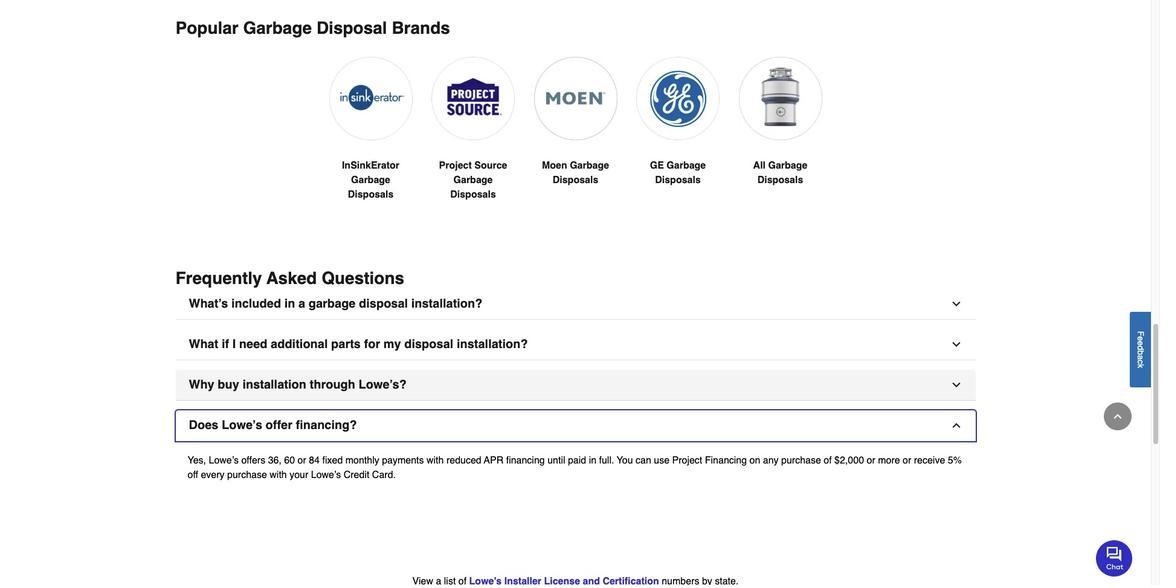 Task type: describe. For each thing, give the bounding box(es) containing it.
ge
[[650, 160, 664, 171]]

in inside what's included in a garbage disposal installation? button
[[284, 297, 295, 311]]

off
[[188, 470, 198, 481]]

yes,
[[188, 455, 206, 466]]

asked
[[266, 269, 317, 288]]

2 vertical spatial lowe's
[[311, 470, 341, 481]]

f e e d b a c k
[[1136, 331, 1146, 368]]

questions
[[322, 269, 404, 288]]

chevron down image
[[950, 339, 963, 351]]

insinkerator garbage disposals
[[342, 160, 400, 200]]

popular garbage disposal brands
[[176, 18, 450, 37]]

buy
[[218, 378, 239, 392]]

why buy installation through lowe's?
[[189, 378, 408, 392]]

does lowe's offer financing?
[[189, 419, 357, 432]]

source
[[475, 160, 507, 171]]

your
[[290, 470, 308, 481]]

all garbage disposals link
[[739, 57, 822, 217]]

chat invite button image
[[1096, 540, 1133, 576]]

garbage
[[309, 297, 356, 311]]

i
[[233, 338, 236, 351]]

what
[[189, 338, 218, 351]]

a inside button
[[299, 297, 305, 311]]

0 vertical spatial with
[[427, 455, 444, 466]]

ge garbage disposals link
[[637, 57, 720, 217]]

2 or from the left
[[867, 455, 876, 466]]

1 vertical spatial disposal
[[404, 338, 454, 351]]

all
[[753, 160, 766, 171]]

full.
[[599, 455, 614, 466]]

insinkerator logo. image
[[329, 57, 412, 140]]

fixed
[[322, 455, 343, 466]]

financing
[[506, 455, 545, 466]]

project source garbage disposals link
[[432, 57, 515, 231]]

insinkerator garbage disposals link
[[329, 57, 412, 231]]

on
[[750, 455, 761, 466]]

disposals for all
[[758, 175, 803, 186]]

receive
[[914, 455, 946, 466]]

1 vertical spatial installation?
[[457, 338, 528, 351]]

moen
[[542, 160, 567, 171]]

until
[[548, 455, 565, 466]]

can
[[636, 455, 651, 466]]

card.
[[372, 470, 396, 481]]

what's included in a garbage disposal installation?
[[189, 297, 483, 311]]

included
[[231, 297, 281, 311]]

of
[[824, 455, 832, 466]]

why
[[189, 378, 214, 392]]

frequently
[[176, 269, 262, 288]]

scroll to top element
[[1104, 403, 1132, 430]]

moen logo. image
[[534, 57, 617, 140]]

d
[[1136, 345, 1146, 350]]

need
[[239, 338, 267, 351]]

0 horizontal spatial purchase
[[227, 470, 267, 481]]

lowe's for yes,
[[209, 455, 239, 466]]

if
[[222, 338, 229, 351]]

in inside yes, lowe's offers 36, 60 or 84 fixed monthly payments with reduced apr financing until paid in full. you can use project financing on any purchase of $2,000 or more or receive 5% off every purchase with your lowe's credit card.
[[589, 455, 597, 466]]

offers
[[241, 455, 265, 466]]

financing
[[705, 455, 747, 466]]

chevron down image for what's included in a garbage disposal installation?
[[950, 298, 963, 310]]

offer
[[266, 419, 293, 432]]

monthly
[[346, 455, 379, 466]]

through
[[310, 378, 355, 392]]

does lowe's offer financing? button
[[176, 411, 976, 441]]

f
[[1136, 331, 1146, 336]]

apr
[[484, 455, 504, 466]]



Task type: locate. For each thing, give the bounding box(es) containing it.
installation
[[243, 378, 306, 392]]

what's
[[189, 297, 228, 311]]

purchase down offers
[[227, 470, 267, 481]]

insinkerator
[[342, 160, 400, 171]]

moen garbage disposals link
[[534, 57, 617, 217]]

for
[[364, 338, 380, 351]]

garbage
[[243, 18, 312, 37], [570, 160, 609, 171], [667, 160, 706, 171], [769, 160, 808, 171], [351, 175, 390, 186], [454, 175, 493, 186]]

garbage for popular
[[243, 18, 312, 37]]

e
[[1136, 336, 1146, 341], [1136, 341, 1146, 345]]

disposal
[[317, 18, 387, 37]]

more
[[878, 455, 900, 466]]

all garbage disposals
[[753, 160, 808, 186]]

frequently asked questions
[[176, 269, 404, 288]]

0 vertical spatial project
[[439, 160, 472, 171]]

popular
[[176, 18, 239, 37]]

garbage inside moen garbage disposals
[[570, 160, 609, 171]]

what if i need additional parts for my disposal installation?
[[189, 338, 528, 351]]

1 horizontal spatial in
[[589, 455, 597, 466]]

or right more at the right
[[903, 455, 912, 466]]

paid
[[568, 455, 586, 466]]

garbage for ge
[[667, 160, 706, 171]]

purchase left of
[[782, 455, 821, 466]]

chevron up image inside does lowe's offer financing? button
[[950, 420, 963, 432]]

0 vertical spatial installation?
[[411, 297, 483, 311]]

does
[[189, 419, 218, 432]]

lowe's down fixed
[[311, 470, 341, 481]]

any
[[763, 455, 779, 466]]

lowe's for does
[[222, 419, 262, 432]]

0 horizontal spatial chevron up image
[[950, 420, 963, 432]]

84
[[309, 455, 320, 466]]

0 vertical spatial lowe's
[[222, 419, 262, 432]]

credit
[[344, 470, 370, 481]]

garbage for insinkerator
[[351, 175, 390, 186]]

chevron down image
[[950, 298, 963, 310], [950, 379, 963, 391]]

1 horizontal spatial with
[[427, 455, 444, 466]]

disposals down ge
[[655, 175, 701, 186]]

g e logo. image
[[637, 57, 720, 140]]

disposals inside insinkerator garbage disposals
[[348, 189, 394, 200]]

chevron down image up chevron down icon
[[950, 298, 963, 310]]

1 e from the top
[[1136, 336, 1146, 341]]

0 vertical spatial purchase
[[782, 455, 821, 466]]

1 horizontal spatial a
[[1136, 355, 1146, 360]]

a down asked at left top
[[299, 297, 305, 311]]

1 horizontal spatial project
[[672, 455, 703, 466]]

2 chevron down image from the top
[[950, 379, 963, 391]]

a inside "button"
[[1136, 355, 1146, 360]]

disposals inside the ge garbage disposals
[[655, 175, 701, 186]]

disposal right my
[[404, 338, 454, 351]]

$2,000
[[835, 455, 864, 466]]

garbage inside insinkerator garbage disposals
[[351, 175, 390, 186]]

why buy installation through lowe's? button
[[176, 370, 976, 401]]

or
[[298, 455, 306, 466], [867, 455, 876, 466], [903, 455, 912, 466]]

1 horizontal spatial or
[[867, 455, 876, 466]]

disposals
[[553, 175, 599, 186], [655, 175, 701, 186], [758, 175, 803, 186], [348, 189, 394, 200], [450, 189, 496, 200]]

1 vertical spatial with
[[270, 470, 287, 481]]

with left reduced at bottom
[[427, 455, 444, 466]]

brands
[[392, 18, 450, 37]]

0 vertical spatial in
[[284, 297, 295, 311]]

reduced
[[447, 455, 482, 466]]

lowe's?
[[359, 378, 407, 392]]

with
[[427, 455, 444, 466], [270, 470, 287, 481]]

disposals for moen
[[553, 175, 599, 186]]

chevron up image
[[1112, 410, 1124, 422], [950, 420, 963, 432]]

36,
[[268, 455, 282, 466]]

purchase
[[782, 455, 821, 466], [227, 470, 267, 481]]

lowe's left offer
[[222, 419, 262, 432]]

1 horizontal spatial chevron up image
[[1112, 410, 1124, 422]]

in
[[284, 297, 295, 311], [589, 455, 597, 466]]

disposals for ge
[[655, 175, 701, 186]]

in down frequently asked questions
[[284, 297, 295, 311]]

or right 60
[[298, 455, 306, 466]]

in left full.
[[589, 455, 597, 466]]

every
[[201, 470, 225, 481]]

60
[[284, 455, 295, 466]]

chevron up image inside the scroll to top element
[[1112, 410, 1124, 422]]

0 horizontal spatial or
[[298, 455, 306, 466]]

ge garbage disposals
[[650, 160, 706, 186]]

what if i need additional parts for my disposal installation? button
[[176, 330, 976, 361]]

garbage inside the ge garbage disposals
[[667, 160, 706, 171]]

0 horizontal spatial a
[[299, 297, 305, 311]]

c
[[1136, 360, 1146, 364]]

garbage inside all garbage disposals
[[769, 160, 808, 171]]

lowe's
[[222, 419, 262, 432], [209, 455, 239, 466], [311, 470, 341, 481]]

disposals inside moen garbage disposals
[[553, 175, 599, 186]]

yes, lowe's offers 36, 60 or 84 fixed monthly payments with reduced apr financing until paid in full. you can use project financing on any purchase of $2,000 or more or receive 5% off every purchase with your lowe's credit card.
[[188, 455, 962, 481]]

moen garbage disposals
[[542, 160, 609, 186]]

you
[[617, 455, 633, 466]]

garbage for all
[[769, 160, 808, 171]]

payments
[[382, 455, 424, 466]]

project left source
[[439, 160, 472, 171]]

0 vertical spatial chevron down image
[[950, 298, 963, 310]]

5%
[[948, 455, 962, 466]]

1 vertical spatial project
[[672, 455, 703, 466]]

2 horizontal spatial or
[[903, 455, 912, 466]]

project source garbage disposals
[[439, 160, 507, 200]]

project inside yes, lowe's offers 36, 60 or 84 fixed monthly payments with reduced apr financing until paid in full. you can use project financing on any purchase of $2,000 or more or receive 5% off every purchase with your lowe's credit card.
[[672, 455, 703, 466]]

disposal down "questions"
[[359, 297, 408, 311]]

lowe's up every
[[209, 455, 239, 466]]

0 horizontal spatial in
[[284, 297, 295, 311]]

chevron down image inside what's included in a garbage disposal installation? button
[[950, 298, 963, 310]]

0 vertical spatial disposal
[[359, 297, 408, 311]]

project source logo. image
[[432, 57, 515, 140]]

0 horizontal spatial with
[[270, 470, 287, 481]]

project right use
[[672, 455, 703, 466]]

1 horizontal spatial purchase
[[782, 455, 821, 466]]

all garbage disposals. image
[[739, 57, 822, 140]]

my
[[384, 338, 401, 351]]

garbage for moen
[[570, 160, 609, 171]]

1 vertical spatial in
[[589, 455, 597, 466]]

a up the k
[[1136, 355, 1146, 360]]

disposal
[[359, 297, 408, 311], [404, 338, 454, 351]]

0 horizontal spatial project
[[439, 160, 472, 171]]

disposals for insinkerator
[[348, 189, 394, 200]]

chevron down image down chevron down icon
[[950, 379, 963, 391]]

project
[[439, 160, 472, 171], [672, 455, 703, 466]]

use
[[654, 455, 670, 466]]

lowe's inside does lowe's offer financing? button
[[222, 419, 262, 432]]

disposals inside all garbage disposals
[[758, 175, 803, 186]]

or left more at the right
[[867, 455, 876, 466]]

parts
[[331, 338, 361, 351]]

2 e from the top
[[1136, 341, 1146, 345]]

disposals down source
[[450, 189, 496, 200]]

chevron down image inside why buy installation through lowe's? button
[[950, 379, 963, 391]]

additional
[[271, 338, 328, 351]]

disposals inside project source garbage disposals
[[450, 189, 496, 200]]

chevron down image for why buy installation through lowe's?
[[950, 379, 963, 391]]

k
[[1136, 364, 1146, 368]]

f e e d b a c k button
[[1130, 312, 1151, 387]]

3 or from the left
[[903, 455, 912, 466]]

1 vertical spatial chevron down image
[[950, 379, 963, 391]]

financing?
[[296, 419, 357, 432]]

what's included in a garbage disposal installation? button
[[176, 289, 976, 320]]

disposals down all
[[758, 175, 803, 186]]

1 or from the left
[[298, 455, 306, 466]]

with down 36,
[[270, 470, 287, 481]]

1 vertical spatial a
[[1136, 355, 1146, 360]]

garbage inside project source garbage disposals
[[454, 175, 493, 186]]

1 vertical spatial lowe's
[[209, 455, 239, 466]]

a
[[299, 297, 305, 311], [1136, 355, 1146, 360]]

1 vertical spatial purchase
[[227, 470, 267, 481]]

0 vertical spatial a
[[299, 297, 305, 311]]

e up b
[[1136, 341, 1146, 345]]

project inside project source garbage disposals
[[439, 160, 472, 171]]

e up the "d"
[[1136, 336, 1146, 341]]

installation?
[[411, 297, 483, 311], [457, 338, 528, 351]]

1 chevron down image from the top
[[950, 298, 963, 310]]

disposals down insinkerator
[[348, 189, 394, 200]]

disposals down moen
[[553, 175, 599, 186]]

b
[[1136, 350, 1146, 355]]



Task type: vqa. For each thing, say whether or not it's contained in the screenshot.
Delivery
no



